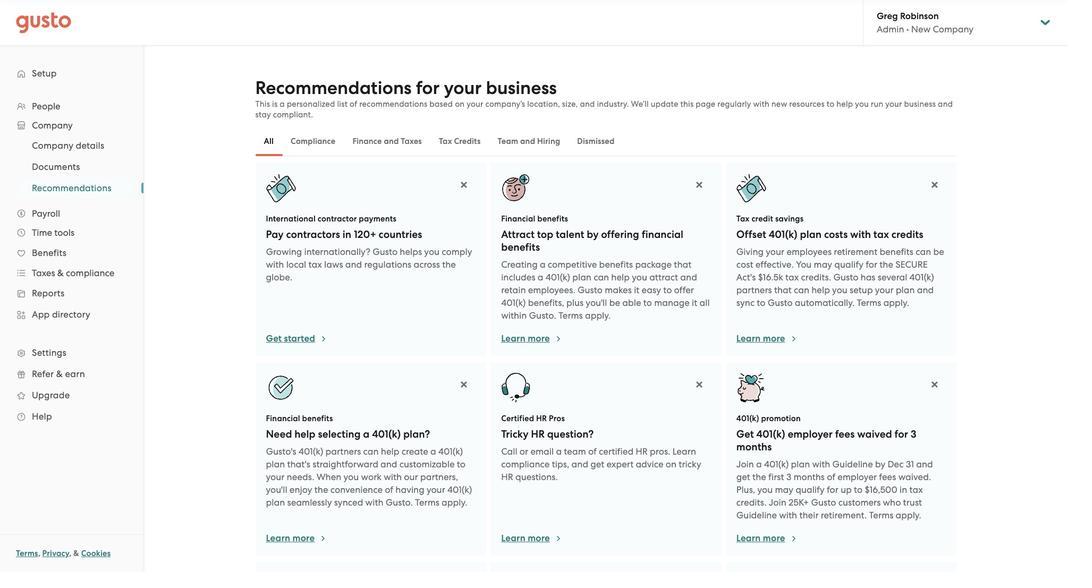 Task type: locate. For each thing, give the bounding box(es) containing it.
partners,
[[420, 472, 458, 483]]

0 vertical spatial may
[[814, 259, 832, 270]]

tax left credits
[[874, 229, 889, 241]]

1 vertical spatial tax
[[737, 214, 750, 224]]

upgrade
[[32, 390, 70, 401]]

that
[[674, 259, 692, 270], [774, 285, 792, 296]]

recommendations for recommendations
[[32, 183, 112, 193]]

1 vertical spatial join
[[769, 498, 787, 508]]

join a 401(k) plan with guideline by dec 31 and get the first 3 months of employer fees waived. plus, you may qualify for up to $16,500 in tax credits. join 25k+ gusto customers who trust guideline with their retirement. terms apply.
[[737, 459, 933, 521]]

benefits up selecting
[[302, 414, 333, 424]]

can down you
[[794, 285, 810, 296]]

tax inside tax credit savings offset 401(k) plan costs with tax credits
[[737, 214, 750, 224]]

benefits link
[[11, 243, 133, 263]]

& inside dropdown button
[[57, 268, 64, 279]]

learn more link
[[501, 333, 563, 345], [737, 333, 798, 345], [266, 533, 328, 545], [501, 533, 563, 545], [737, 533, 798, 545]]

by right talent
[[587, 229, 599, 241]]

0 vertical spatial be
[[934, 247, 944, 257]]

with up globe. on the left of page
[[266, 259, 284, 270]]

tax inside button
[[439, 137, 452, 146]]

1 vertical spatial months
[[794, 472, 825, 483]]

company for company
[[32, 120, 73, 131]]

app directory
[[32, 309, 90, 320]]

0 vertical spatial qualify
[[835, 259, 864, 270]]

with inside recommendations for your business this is a personalized list of recommendations based on your company's location, size, and industry. we'll update this page regularly with new resources to help you run your business and stay compliant.
[[753, 99, 770, 109]]

gusto navigation element
[[0, 46, 144, 444]]

growing internationally? gusto helps you comply with local tax laws and regulations across the globe.
[[266, 247, 472, 283]]

1 vertical spatial compliance
[[501, 459, 550, 470]]

0 vertical spatial on
[[455, 99, 465, 109]]

who
[[883, 498, 901, 508]]

company button
[[11, 116, 133, 135]]

3 inside '401(k) promotion get 401(k) employer fees waived for 3 months'
[[911, 428, 917, 441]]

1 vertical spatial that
[[774, 285, 792, 296]]

tax for tax credit savings offset 401(k) plan costs with tax credits
[[737, 214, 750, 224]]

tax inside tax credit savings offset 401(k) plan costs with tax credits
[[874, 229, 889, 241]]

1 vertical spatial may
[[775, 485, 794, 495]]

2 , from the left
[[69, 549, 71, 559]]

0 horizontal spatial months
[[737, 441, 772, 453]]

1 vertical spatial on
[[666, 459, 677, 470]]

you inside gusto's 401(k) partners can help create a 401(k) plan that's straightforward and customizable to your needs. when you work with our partners, you'll enjoy the convenience of having your 401(k) plan seamlessly synced with gusto. terms apply.
[[344, 472, 359, 483]]

0 horizontal spatial financial
[[266, 414, 300, 424]]

more for top
[[528, 333, 550, 344]]

the down the comply
[[442, 259, 456, 270]]

0 horizontal spatial get
[[591, 459, 605, 470]]

creating
[[501, 259, 538, 270]]

to right up
[[854, 485, 863, 495]]

1 horizontal spatial in
[[900, 485, 908, 495]]

0 vertical spatial taxes
[[401, 137, 422, 146]]

more for offset
[[763, 333, 785, 344]]

gusto up regulations
[[373, 247, 398, 257]]

1 vertical spatial credits.
[[737, 498, 767, 508]]

2 vertical spatial company
[[32, 140, 73, 151]]

plan left "seamlessly"
[[266, 498, 285, 508]]

1 horizontal spatial 3
[[911, 428, 917, 441]]

for inside join a 401(k) plan with guideline by dec 31 and get the first 3 months of employer fees waived. plus, you may qualify for up to $16,500 in tax credits. join 25k+ gusto customers who trust guideline with their retirement. terms apply.
[[827, 485, 839, 495]]

401(k) inside tax credit savings offset 401(k) plan costs with tax credits
[[769, 229, 798, 241]]

learn for tricky hr question?
[[501, 533, 526, 544]]

1 vertical spatial be
[[609, 298, 620, 308]]

0 horizontal spatial 3
[[787, 472, 792, 483]]

financial for attract
[[501, 214, 536, 224]]

a
[[280, 99, 285, 109], [540, 259, 546, 270], [538, 272, 543, 283], [363, 428, 370, 441], [431, 446, 436, 457], [556, 446, 562, 457], [756, 459, 762, 470]]

for
[[416, 77, 440, 99], [866, 259, 878, 270], [895, 428, 908, 441], [827, 485, 839, 495]]

in
[[343, 229, 351, 241], [900, 485, 908, 495]]

gusto. down the having
[[386, 498, 413, 508]]

fees inside join a 401(k) plan with guideline by dec 31 and get the first 3 months of employer fees waived. plus, you may qualify for up to $16,500 in tax credits. join 25k+ gusto customers who trust guideline with their retirement. terms apply.
[[879, 472, 896, 483]]

can up makes in the right of the page
[[594, 272, 609, 283]]

that inside the 'creating a competitive benefits package that includes a 401(k) plan can help you attract and retain employees. gusto makes it easy to offer 401(k) benefits, plus you'll be able to manage it all within gusto. terms apply.'
[[674, 259, 692, 270]]

0 vertical spatial it
[[634, 285, 640, 296]]

get inside join a 401(k) plan with guideline by dec 31 and get the first 3 months of employer fees waived. plus, you may qualify for up to $16,500 in tax credits. join 25k+ gusto customers who trust guideline with their retirement. terms apply.
[[737, 472, 750, 483]]

1 horizontal spatial by
[[875, 459, 886, 470]]

international
[[266, 214, 316, 224]]

more for help
[[293, 533, 315, 544]]

recommendations down documents link in the left top of the page
[[32, 183, 112, 193]]

tax down waived.
[[910, 485, 923, 495]]

compliance down or
[[501, 459, 550, 470]]

0 vertical spatial financial
[[501, 214, 536, 224]]

1 vertical spatial gusto.
[[386, 498, 413, 508]]

1 list from the top
[[0, 97, 144, 427]]

apply. inside gusto's 401(k) partners can help create a 401(k) plan that's straightforward and customizable to your needs. when you work with our partners, you'll enjoy the convenience of having your 401(k) plan seamlessly synced with gusto. terms apply.
[[442, 498, 467, 508]]

1 horizontal spatial tax
[[737, 214, 750, 224]]

tax left the credits
[[439, 137, 452, 146]]

payroll
[[32, 208, 60, 219]]

hr up email
[[531, 428, 545, 441]]

1 vertical spatial employer
[[838, 472, 877, 483]]

0 vertical spatial compliance
[[66, 268, 115, 279]]

you inside join a 401(k) plan with guideline by dec 31 and get the first 3 months of employer fees waived. plus, you may qualify for up to $16,500 in tax credits. join 25k+ gusto customers who trust guideline with their retirement. terms apply.
[[758, 485, 773, 495]]

0 horizontal spatial on
[[455, 99, 465, 109]]

1 vertical spatial taxes
[[32, 268, 55, 279]]

0 vertical spatial join
[[737, 459, 754, 470]]

0 horizontal spatial may
[[775, 485, 794, 495]]

apply. down the several
[[884, 298, 909, 308]]

plan down the several
[[896, 285, 915, 296]]

benefits
[[32, 248, 66, 258]]

company inside dropdown button
[[32, 120, 73, 131]]

you up easy on the right
[[632, 272, 647, 283]]

can inside the 'creating a competitive benefits package that includes a 401(k) plan can help you attract and retain employees. gusto makes it easy to offer 401(k) benefits, plus you'll be able to manage it all within gusto. terms apply.'
[[594, 272, 609, 283]]

0 vertical spatial company
[[933, 24, 974, 35]]

1 horizontal spatial credits.
[[801, 272, 831, 283]]

the inside join a 401(k) plan with guideline by dec 31 and get the first 3 months of employer fees waived. plus, you may qualify for up to $16,500 in tax credits. join 25k+ gusto customers who trust guideline with their retirement. terms apply.
[[753, 472, 766, 483]]

business right run
[[904, 99, 936, 109]]

1 vertical spatial business
[[904, 99, 936, 109]]

1 vertical spatial qualify
[[796, 485, 825, 495]]

this
[[681, 99, 694, 109]]

0 horizontal spatial you'll
[[266, 485, 287, 495]]

you inside recommendations for your business this is a personalized list of recommendations based on your company's location, size, and industry. we'll update this page regularly with new resources to help you run your business and stay compliant.
[[855, 99, 869, 109]]

credits.
[[801, 272, 831, 283], [737, 498, 767, 508]]

taxes up reports
[[32, 268, 55, 279]]

need
[[266, 428, 292, 441]]

may down employees
[[814, 259, 832, 270]]

3 right first
[[787, 472, 792, 483]]

size,
[[562, 99, 578, 109]]

401(k) down savings
[[769, 229, 798, 241]]

1 horizontal spatial on
[[666, 459, 677, 470]]

pros.
[[650, 446, 671, 457]]

0 horizontal spatial fees
[[835, 428, 855, 441]]

plan inside join a 401(k) plan with guideline by dec 31 and get the first 3 months of employer fees waived. plus, you may qualify for up to $16,500 in tax credits. join 25k+ gusto customers who trust guideline with their retirement. terms apply.
[[791, 459, 810, 470]]

page
[[696, 99, 716, 109]]

join up plus,
[[737, 459, 754, 470]]

join
[[737, 459, 754, 470], [769, 498, 787, 508]]

1 horizontal spatial you'll
[[586, 298, 607, 308]]

for left up
[[827, 485, 839, 495]]

internationally?
[[304, 247, 370, 257]]

0 horizontal spatial gusto.
[[386, 498, 413, 508]]

0 vertical spatial months
[[737, 441, 772, 453]]

that inside giving your employees retirement benefits can be cost effective. you may qualify for the secure act's $16.5k tax credits. gusto has several 401(k) partners that can help you setup your plan and sync to gusto automatically. terms apply.
[[774, 285, 792, 296]]

to inside join a 401(k) plan with guideline by dec 31 and get the first 3 months of employer fees waived. plus, you may qualify for up to $16,500 in tax credits. join 25k+ gusto customers who trust guideline with their retirement. terms apply.
[[854, 485, 863, 495]]

company for company details
[[32, 140, 73, 151]]

admin
[[877, 24, 904, 35]]

qualify inside join a 401(k) plan with guideline by dec 31 and get the first 3 months of employer fees waived. plus, you may qualify for up to $16,500 in tax credits. join 25k+ gusto customers who trust guideline with their retirement. terms apply.
[[796, 485, 825, 495]]

2 list from the top
[[0, 135, 144, 199]]

recommendations up list
[[255, 77, 412, 99]]

taxes
[[401, 137, 422, 146], [32, 268, 55, 279]]

cookies
[[81, 549, 111, 559]]

1 horizontal spatial may
[[814, 259, 832, 270]]

and
[[580, 99, 595, 109], [938, 99, 953, 109], [384, 137, 399, 146], [520, 137, 535, 146], [345, 259, 362, 270], [681, 272, 697, 283], [917, 285, 934, 296], [381, 459, 397, 470], [572, 459, 588, 470], [916, 459, 933, 470]]

employer inside '401(k) promotion get 401(k) employer fees waived for 3 months'
[[788, 428, 833, 441]]

the up the several
[[880, 259, 894, 270]]

easy
[[642, 285, 661, 296]]

manage
[[654, 298, 690, 308]]

on right based on the top left of page
[[455, 99, 465, 109]]

recommendations inside gusto navigation element
[[32, 183, 112, 193]]

partners
[[737, 285, 772, 296], [326, 446, 361, 457]]

0 vertical spatial get
[[266, 333, 282, 344]]

terms down the having
[[415, 498, 440, 508]]

you up automatically.
[[832, 285, 848, 296]]

guideline up up
[[833, 459, 873, 470]]

offer
[[674, 285, 694, 296]]

1 vertical spatial by
[[875, 459, 886, 470]]

0 vertical spatial by
[[587, 229, 599, 241]]

& down benefits link at the top
[[57, 268, 64, 279]]

employees
[[787, 247, 832, 257]]

the inside the growing internationally? gusto helps you comply with local tax laws and regulations across the globe.
[[442, 259, 456, 270]]

1 horizontal spatial get
[[737, 472, 750, 483]]

enjoy
[[290, 485, 312, 495]]

plus,
[[737, 485, 755, 495]]

months up 25k+
[[794, 472, 825, 483]]

gusto inside join a 401(k) plan with guideline by dec 31 and get the first 3 months of employer fees waived. plus, you may qualify for up to $16,500 in tax credits. join 25k+ gusto customers who trust guideline with their retirement. terms apply.
[[811, 498, 836, 508]]

0 vertical spatial employer
[[788, 428, 833, 441]]

to up partners,
[[457, 459, 466, 470]]

with down '401(k) promotion get 401(k) employer fees waived for 3 months'
[[812, 459, 830, 470]]

compliance down benefits link at the top
[[66, 268, 115, 279]]

1 vertical spatial in
[[900, 485, 908, 495]]

first
[[769, 472, 784, 483]]

0 horizontal spatial credits.
[[737, 498, 767, 508]]

gusto.
[[529, 310, 556, 321], [386, 498, 413, 508]]

tools
[[54, 227, 75, 238]]

your right run
[[886, 99, 902, 109]]

new
[[911, 24, 931, 35]]

financial benefits attract top talent by offering financial benefits
[[501, 214, 684, 254]]

& left 'earn' at the bottom of the page
[[56, 369, 63, 380]]

1 vertical spatial 3
[[787, 472, 792, 483]]

1 horizontal spatial partners
[[737, 285, 772, 296]]

3 up 31
[[911, 428, 917, 441]]

stay
[[255, 110, 271, 120]]

help link
[[11, 407, 133, 426]]

a inside recommendations for your business this is a personalized list of recommendations based on your company's location, size, and industry. we'll update this page regularly with new resources to help you run your business and stay compliant.
[[280, 99, 285, 109]]

terms down 'who'
[[869, 510, 894, 521]]

qualify
[[835, 259, 864, 270], [796, 485, 825, 495]]

0 vertical spatial in
[[343, 229, 351, 241]]

terms inside giving your employees retirement benefits can be cost effective. you may qualify for the secure act's $16.5k tax credits. gusto has several 401(k) partners that can help you setup your plan and sync to gusto automatically. terms apply.
[[857, 298, 882, 308]]

1 horizontal spatial get
[[737, 428, 754, 441]]

dec
[[888, 459, 904, 470]]

employer down promotion
[[788, 428, 833, 441]]

offering
[[601, 229, 639, 241]]

months inside '401(k) promotion get 401(k) employer fees waived for 3 months'
[[737, 441, 772, 453]]

1 horizontal spatial join
[[769, 498, 787, 508]]

0 vertical spatial you'll
[[586, 298, 607, 308]]

tax credits button
[[430, 129, 489, 154]]

credits. inside join a 401(k) plan with guideline by dec 31 and get the first 3 months of employer fees waived. plus, you may qualify for up to $16,500 in tax credits. join 25k+ gusto customers who trust guideline with their retirement. terms apply.
[[737, 498, 767, 508]]

0 vertical spatial &
[[57, 268, 64, 279]]

join left 25k+
[[769, 498, 787, 508]]

0 horizontal spatial ,
[[38, 549, 40, 559]]

for up based on the top left of page
[[416, 77, 440, 99]]

help left create
[[381, 446, 399, 457]]

more for 401(k)
[[763, 533, 785, 544]]

tax for tax credits
[[439, 137, 452, 146]]

tax up the offset
[[737, 214, 750, 224]]

more for tricky
[[528, 533, 550, 544]]

learn more link for tricky hr question?
[[501, 533, 563, 545]]

a right selecting
[[363, 428, 370, 441]]

gusto. for attract top talent by offering financial benefits
[[529, 310, 556, 321]]

business up company's
[[486, 77, 557, 99]]

time tools button
[[11, 223, 133, 242]]

1 vertical spatial financial
[[266, 414, 300, 424]]

terms down plus
[[559, 310, 583, 321]]

of right list
[[350, 99, 357, 109]]

your
[[444, 77, 482, 99], [467, 99, 483, 109], [886, 99, 902, 109], [766, 247, 785, 257], [875, 285, 894, 296], [266, 472, 285, 483], [427, 485, 445, 495]]

learn more link for need help selecting a 401(k) plan?
[[266, 533, 328, 545]]

needs.
[[287, 472, 314, 483]]

setup
[[32, 68, 57, 79]]

the down when
[[315, 485, 328, 495]]

the inside gusto's 401(k) partners can help create a 401(k) plan that's straightforward and customizable to your needs. when you work with our partners, you'll enjoy the convenience of having your 401(k) plan seamlessly synced with gusto. terms apply.
[[315, 485, 328, 495]]

0 vertical spatial credits.
[[801, 272, 831, 283]]

gusto inside the growing internationally? gusto helps you comply with local tax laws and regulations across the globe.
[[373, 247, 398, 257]]

terms , privacy , & cookies
[[16, 549, 111, 559]]

with left our
[[384, 472, 402, 483]]

0 horizontal spatial by
[[587, 229, 599, 241]]

0 horizontal spatial get
[[266, 333, 282, 344]]

1 horizontal spatial ,
[[69, 549, 71, 559]]

you'll inside gusto's 401(k) partners can help create a 401(k) plan that's straightforward and customizable to your needs. when you work with our partners, you'll enjoy the convenience of having your 401(k) plan seamlessly synced with gusto. terms apply.
[[266, 485, 287, 495]]

costs
[[824, 229, 848, 241]]

financial up attract
[[501, 214, 536, 224]]

apply. inside the 'creating a competitive benefits package that includes a 401(k) plan can help you attract and retain employees. gusto makes it easy to offer 401(k) benefits, plus you'll be able to manage it all within gusto. terms apply.'
[[585, 310, 611, 321]]

and inside call or email a team of certified hr pros. learn compliance tips, and get expert advice on tricky hr questions.
[[572, 459, 588, 470]]

1 vertical spatial recommendations
[[32, 183, 112, 193]]

qualify down retirement
[[835, 259, 864, 270]]

privacy
[[42, 549, 69, 559]]

by left dec
[[875, 459, 886, 470]]

1 horizontal spatial fees
[[879, 472, 896, 483]]

help right need
[[295, 428, 316, 441]]

of up retirement.
[[827, 472, 836, 483]]

1 horizontal spatial that
[[774, 285, 792, 296]]

time
[[32, 227, 52, 238]]

1 vertical spatial guideline
[[737, 510, 777, 521]]

a right is
[[280, 99, 285, 109]]

learn more for attract top talent by offering financial benefits
[[501, 333, 550, 344]]

help inside gusto's 401(k) partners can help create a 401(k) plan that's straightforward and customizable to your needs. when you work with our partners, you'll enjoy the convenience of having your 401(k) plan seamlessly synced with gusto. terms apply.
[[381, 446, 399, 457]]

list
[[337, 99, 348, 109]]

we'll
[[631, 99, 649, 109]]

contractor
[[318, 214, 357, 224]]

401(k) down secure
[[910, 272, 934, 283]]

a inside gusto's 401(k) partners can help create a 401(k) plan that's straightforward and customizable to your needs. when you work with our partners, you'll enjoy the convenience of having your 401(k) plan seamlessly synced with gusto. terms apply.
[[431, 446, 436, 457]]

their
[[800, 510, 819, 521]]

recommendations
[[359, 99, 428, 109]]

or
[[520, 446, 528, 457]]

401(k) inside financial benefits need help selecting a 401(k) plan?
[[372, 428, 401, 441]]

financial inside financial benefits attract top talent by offering financial benefits
[[501, 214, 536, 224]]

create
[[402, 446, 428, 457]]

gusto down $16.5k
[[768, 298, 793, 308]]

it left all
[[692, 298, 698, 308]]

team
[[564, 446, 586, 457]]

on
[[455, 99, 465, 109], [666, 459, 677, 470]]

be inside the 'creating a competitive benefits package that includes a 401(k) plan can help you attract and retain employees. gusto makes it easy to offer 401(k) benefits, plus you'll be able to manage it all within gusto. terms apply.'
[[609, 298, 620, 308]]

plan down competitive
[[573, 272, 592, 283]]

taxes inside button
[[401, 137, 422, 146]]

0 horizontal spatial qualify
[[796, 485, 825, 495]]

0 horizontal spatial compliance
[[66, 268, 115, 279]]

1 horizontal spatial months
[[794, 472, 825, 483]]

of inside join a 401(k) plan with guideline by dec 31 and get the first 3 months of employer fees waived. plus, you may qualify for up to $16,500 in tax credits. join 25k+ gusto customers who trust guideline with their retirement. terms apply.
[[827, 472, 836, 483]]

& for compliance
[[57, 268, 64, 279]]

plan up employees
[[800, 229, 822, 241]]

1 vertical spatial get
[[737, 428, 754, 441]]

across
[[414, 259, 440, 270]]

that up 'attract'
[[674, 259, 692, 270]]

benefits inside financial benefits need help selecting a 401(k) plan?
[[302, 414, 333, 424]]

to right resources
[[827, 99, 835, 109]]

401(k) down partners,
[[448, 485, 472, 495]]

company inside greg robinson admin • new company
[[933, 24, 974, 35]]

gusto. inside the 'creating a competitive benefits package that includes a 401(k) plan can help you attract and retain employees. gusto makes it easy to offer 401(k) benefits, plus you'll be able to manage it all within gusto. terms apply.'
[[529, 310, 556, 321]]

get inside call or email a team of certified hr pros. learn compliance tips, and get expert advice on tricky hr questions.
[[591, 459, 605, 470]]

of
[[350, 99, 357, 109], [588, 446, 597, 457], [827, 472, 836, 483], [385, 485, 393, 495]]

1 horizontal spatial be
[[934, 247, 944, 257]]

0 horizontal spatial partners
[[326, 446, 361, 457]]

trust
[[903, 498, 922, 508]]

list containing people
[[0, 97, 144, 427]]

401(k) left promotion
[[737, 414, 759, 424]]

learn more link for get 401(k) employer fees waived for 3 months
[[737, 533, 798, 545]]

1 horizontal spatial qualify
[[835, 259, 864, 270]]

help inside financial benefits need help selecting a 401(k) plan?
[[295, 428, 316, 441]]

of right team at bottom right
[[588, 446, 597, 457]]

may inside join a 401(k) plan with guideline by dec 31 and get the first 3 months of employer fees waived. plus, you may qualify for up to $16,500 in tax credits. join 25k+ gusto customers who trust guideline with their retirement. terms apply.
[[775, 485, 794, 495]]

by
[[587, 229, 599, 241], [875, 459, 886, 470]]

fees up $16,500
[[879, 472, 896, 483]]

0 vertical spatial gusto.
[[529, 310, 556, 321]]

fees left waived on the bottom right of page
[[835, 428, 855, 441]]

credits. inside giving your employees retirement benefits can be cost effective. you may qualify for the secure act's $16.5k tax credits. gusto has several 401(k) partners that can help you setup your plan and sync to gusto automatically. terms apply.
[[801, 272, 831, 283]]

tax left laws
[[309, 259, 322, 270]]

makes
[[605, 285, 632, 296]]

qualify up 25k+
[[796, 485, 825, 495]]

on inside recommendations for your business this is a personalized list of recommendations based on your company's location, size, and industry. we'll update this page regularly with new resources to help you run your business and stay compliant.
[[455, 99, 465, 109]]

help left run
[[837, 99, 853, 109]]

401(k) up that's
[[299, 446, 323, 457]]

1 vertical spatial company
[[32, 120, 73, 131]]

1 vertical spatial partners
[[326, 446, 361, 457]]

1 vertical spatial fees
[[879, 472, 896, 483]]

0 vertical spatial fees
[[835, 428, 855, 441]]

secure
[[896, 259, 928, 270]]

giving
[[737, 247, 764, 257]]

0 horizontal spatial taxes
[[32, 268, 55, 279]]

learn for offset 401(k) plan costs with tax credits
[[737, 333, 761, 344]]

& left the cookies button
[[73, 549, 79, 559]]

effective.
[[756, 259, 794, 270]]

with inside tax credit savings offset 401(k) plan costs with tax credits
[[851, 229, 871, 241]]

1 horizontal spatial taxes
[[401, 137, 422, 146]]

0 vertical spatial that
[[674, 259, 692, 270]]

help up automatically.
[[812, 285, 830, 296]]

benefits up secure
[[880, 247, 914, 257]]

taxes down recommendations
[[401, 137, 422, 146]]

it up able at the right bottom
[[634, 285, 640, 296]]

1 vertical spatial get
[[737, 472, 750, 483]]

401(k) inside join a 401(k) plan with guideline by dec 31 and get the first 3 months of employer fees waived. plus, you may qualify for up to $16,500 in tax credits. join 25k+ gusto customers who trust guideline with their retirement. terms apply.
[[764, 459, 789, 470]]

globe.
[[266, 272, 292, 283]]

financial up need
[[266, 414, 300, 424]]

for up has
[[866, 259, 878, 270]]

apply. down makes in the right of the page
[[585, 310, 611, 321]]

1 horizontal spatial guideline
[[833, 459, 873, 470]]

you up across
[[424, 247, 440, 257]]

learn more for get 401(k) employer fees waived for 3 months
[[737, 533, 785, 544]]

recommendations inside recommendations for your business this is a personalized list of recommendations based on your company's location, size, and industry. we'll update this page regularly with new resources to help you run your business and stay compliant.
[[255, 77, 412, 99]]

1 horizontal spatial employer
[[838, 472, 877, 483]]

learn for get 401(k) employer fees waived for 3 months
[[737, 533, 761, 544]]

0 horizontal spatial join
[[737, 459, 754, 470]]

0 horizontal spatial be
[[609, 298, 620, 308]]

by inside join a 401(k) plan with guideline by dec 31 and get the first 3 months of employer fees waived. plus, you may qualify for up to $16,500 in tax credits. join 25k+ gusto customers who trust guideline with their retirement. terms apply.
[[875, 459, 886, 470]]

1 horizontal spatial compliance
[[501, 459, 550, 470]]

benefits up makes in the right of the page
[[599, 259, 633, 270]]

selecting
[[318, 428, 361, 441]]

to right sync
[[757, 298, 766, 308]]

120+
[[354, 229, 376, 241]]

list
[[0, 97, 144, 427], [0, 135, 144, 199]]

partners down act's
[[737, 285, 772, 296]]

you
[[855, 99, 869, 109], [424, 247, 440, 257], [632, 272, 647, 283], [832, 285, 848, 296], [344, 472, 359, 483], [758, 485, 773, 495]]

call or email a team of certified hr pros. learn compliance tips, and get expert advice on tricky hr questions.
[[501, 446, 701, 483]]

1 vertical spatial you'll
[[266, 485, 287, 495]]

0 vertical spatial partners
[[737, 285, 772, 296]]

0 vertical spatial get
[[591, 459, 605, 470]]

laws
[[324, 259, 343, 270]]

by inside financial benefits attract top talent by offering financial benefits
[[587, 229, 599, 241]]

0 vertical spatial 3
[[911, 428, 917, 441]]

company down people at the left of page
[[32, 120, 73, 131]]

0 horizontal spatial recommendations
[[32, 183, 112, 193]]

on inside call or email a team of certified hr pros. learn compliance tips, and get expert advice on tricky hr questions.
[[666, 459, 677, 470]]

straightforward
[[313, 459, 378, 470]]

greg
[[877, 11, 898, 22]]

0 horizontal spatial that
[[674, 259, 692, 270]]

1 horizontal spatial gusto.
[[529, 310, 556, 321]]

of inside gusto's 401(k) partners can help create a 401(k) plan that's straightforward and customizable to your needs. when you work with our partners, you'll enjoy the convenience of having your 401(k) plan seamlessly synced with gusto. terms apply.
[[385, 485, 393, 495]]

a inside financial benefits need help selecting a 401(k) plan?
[[363, 428, 370, 441]]

that down $16.5k
[[774, 285, 792, 296]]



Task type: describe. For each thing, give the bounding box(es) containing it.
learn inside call or email a team of certified hr pros. learn compliance tips, and get expert advice on tricky hr questions.
[[673, 446, 696, 457]]

payroll button
[[11, 204, 133, 223]]

401(k) promotion get 401(k) employer fees waived for 3 months
[[737, 414, 917, 453]]

plus
[[567, 298, 584, 308]]

sync
[[737, 298, 755, 308]]

partners inside giving your employees retirement benefits can be cost effective. you may qualify for the secure act's $16.5k tax credits. gusto has several 401(k) partners that can help you setup your plan and sync to gusto automatically. terms apply.
[[737, 285, 772, 296]]

retirement.
[[821, 510, 867, 521]]

partners inside gusto's 401(k) partners can help create a 401(k) plan that's straightforward and customizable to your needs. when you work with our partners, you'll enjoy the convenience of having your 401(k) plan seamlessly synced with gusto. terms apply.
[[326, 446, 361, 457]]

reports
[[32, 288, 65, 299]]

0 horizontal spatial business
[[486, 77, 557, 99]]

and inside join a 401(k) plan with guideline by dec 31 and get the first 3 months of employer fees waived. plus, you may qualify for up to $16,500 in tax credits. join 25k+ gusto customers who trust guideline with their retirement. terms apply.
[[916, 459, 933, 470]]

with down 25k+
[[779, 510, 797, 521]]

all button
[[255, 129, 282, 154]]

terms inside join a 401(k) plan with guideline by dec 31 and get the first 3 months of employer fees waived. plus, you may qualify for up to $16,500 in tax credits. join 25k+ gusto customers who trust guideline with their retirement. terms apply.
[[869, 510, 894, 521]]

credits
[[454, 137, 481, 146]]

gusto up setup on the right
[[834, 272, 859, 283]]

your up based on the top left of page
[[444, 77, 482, 99]]

finance and taxes button
[[344, 129, 430, 154]]

competitive
[[548, 259, 597, 270]]

be inside giving your employees retirement benefits can be cost effective. you may qualify for the secure act's $16.5k tax credits. gusto has several 401(k) partners that can help you setup your plan and sync to gusto automatically. terms apply.
[[934, 247, 944, 257]]

recommendations for your business this is a personalized list of recommendations based on your company's location, size, and industry. we'll update this page regularly with new resources to help you run your business and stay compliant.
[[255, 77, 953, 120]]

time tools
[[32, 227, 75, 238]]

finance and taxes
[[353, 137, 422, 146]]

financial
[[642, 229, 684, 241]]

plan inside tax credit savings offset 401(k) plan costs with tax credits
[[800, 229, 822, 241]]

package
[[635, 259, 672, 270]]

home image
[[16, 12, 71, 33]]

international contractor payments pay contractors in 120+ countries
[[266, 214, 422, 241]]

recommendation categories for your business tab list
[[255, 127, 957, 156]]

learn for need help selecting a 401(k) plan?
[[266, 533, 290, 544]]

tax credit savings offset 401(k) plan costs with tax credits
[[737, 214, 924, 241]]

hr left pros
[[536, 414, 547, 424]]

recommendations for recommendations for your business this is a personalized list of recommendations based on your company's location, size, and industry. we'll update this page regularly with new resources to help you run your business and stay compliant.
[[255, 77, 412, 99]]

& for earn
[[56, 369, 63, 380]]

to inside recommendations for your business this is a personalized list of recommendations based on your company's location, size, and industry. we'll update this page regularly with new resources to help you run your business and stay compliant.
[[827, 99, 835, 109]]

learn more for offset 401(k) plan costs with tax credits
[[737, 333, 785, 344]]

settings
[[32, 348, 66, 358]]

benefits,
[[528, 298, 564, 308]]

your down partners,
[[427, 485, 445, 495]]

of inside call or email a team of certified hr pros. learn compliance tips, and get expert advice on tricky hr questions.
[[588, 446, 597, 457]]

this
[[255, 99, 270, 109]]

gusto. for need help selecting a 401(k) plan?
[[386, 498, 413, 508]]

financial for need
[[266, 414, 300, 424]]

has
[[861, 272, 876, 283]]

you inside the 'creating a competitive benefits package that includes a 401(k) plan can help you attract and retain employees. gusto makes it easy to offer 401(k) benefits, plus you'll be able to manage it all within gusto. terms apply.'
[[632, 272, 647, 283]]

and inside the 'creating a competitive benefits package that includes a 401(k) plan can help you attract and retain employees. gusto makes it easy to offer 401(k) benefits, plus you'll be able to manage it all within gusto. terms apply.'
[[681, 272, 697, 283]]

list containing company details
[[0, 135, 144, 199]]

and inside giving your employees retirement benefits can be cost effective. you may qualify for the secure act's $16.5k tax credits. gusto has several 401(k) partners that can help you setup your plan and sync to gusto automatically. terms apply.
[[917, 285, 934, 296]]

plan inside giving your employees retirement benefits can be cost effective. you may qualify for the secure act's $16.5k tax credits. gusto has several 401(k) partners that can help you setup your plan and sync to gusto automatically. terms apply.
[[896, 285, 915, 296]]

for inside giving your employees retirement benefits can be cost effective. you may qualify for the secure act's $16.5k tax credits. gusto has several 401(k) partners that can help you setup your plan and sync to gusto automatically. terms apply.
[[866, 259, 878, 270]]

documents
[[32, 162, 80, 172]]

taxes inside dropdown button
[[32, 268, 55, 279]]

location,
[[527, 99, 560, 109]]

apply. inside join a 401(k) plan with guideline by dec 31 and get the first 3 months of employer fees waived. plus, you may qualify for up to $16,500 in tax credits. join 25k+ gusto customers who trust guideline with their retirement. terms apply.
[[896, 510, 922, 521]]

learn more link for attract top talent by offering financial benefits
[[501, 333, 563, 345]]

tricky
[[679, 459, 701, 470]]

app
[[32, 309, 50, 320]]

gusto inside the 'creating a competitive benefits package that includes a 401(k) plan can help you attract and retain employees. gusto makes it easy to offer 401(k) benefits, plus you'll be able to manage it all within gusto. terms apply.'
[[578, 285, 603, 296]]

to inside giving your employees retirement benefits can be cost effective. you may qualify for the secure act's $16.5k tax credits. gusto has several 401(k) partners that can help you setup your plan and sync to gusto automatically. terms apply.
[[757, 298, 766, 308]]

to inside gusto's 401(k) partners can help create a 401(k) plan that's straightforward and customizable to your needs. when you work with our partners, you'll enjoy the convenience of having your 401(k) plan seamlessly synced with gusto. terms apply.
[[457, 459, 466, 470]]

people button
[[11, 97, 133, 116]]

tips,
[[552, 459, 569, 470]]

for inside recommendations for your business this is a personalized list of recommendations based on your company's location, size, and industry. we'll update this page regularly with new resources to help you run your business and stay compliant.
[[416, 77, 440, 99]]

compliance inside dropdown button
[[66, 268, 115, 279]]

a up employees.
[[538, 272, 543, 283]]

401(k) up employees.
[[546, 272, 570, 283]]

and inside gusto's 401(k) partners can help create a 401(k) plan that's straightforward and customizable to your needs. when you work with our partners, you'll enjoy the convenience of having your 401(k) plan seamlessly synced with gusto. terms apply.
[[381, 459, 397, 470]]

0 horizontal spatial it
[[634, 285, 640, 296]]

may inside giving your employees retirement benefits can be cost effective. you may qualify for the secure act's $16.5k tax credits. gusto has several 401(k) partners that can help you setup your plan and sync to gusto automatically. terms apply.
[[814, 259, 832, 270]]

team
[[498, 137, 518, 146]]

tax inside the growing internationally? gusto helps you comply with local tax laws and regulations across the globe.
[[309, 259, 322, 270]]

regulations
[[364, 259, 412, 270]]

your left company's
[[467, 99, 483, 109]]

advice
[[636, 459, 664, 470]]

talent
[[556, 229, 585, 241]]

401(k) down promotion
[[757, 428, 785, 441]]

offset
[[737, 229, 766, 241]]

2 vertical spatial &
[[73, 549, 79, 559]]

get started
[[266, 333, 315, 344]]

plan down gusto's
[[266, 459, 285, 470]]

for inside '401(k) promotion get 401(k) employer fees waived for 3 months'
[[895, 428, 908, 441]]

months inside join a 401(k) plan with guideline by dec 31 and get the first 3 months of employer fees waived. plus, you may qualify for up to $16,500 in tax credits. join 25k+ gusto customers who trust guideline with their retirement. terms apply.
[[794, 472, 825, 483]]

get started link
[[266, 333, 328, 345]]

when
[[317, 472, 341, 483]]

a right creating
[[540, 259, 546, 270]]

our
[[404, 472, 418, 483]]

includes
[[501, 272, 536, 283]]

help inside recommendations for your business this is a personalized list of recommendations based on your company's location, size, and industry. we'll update this page regularly with new resources to help you run your business and stay compliant.
[[837, 99, 853, 109]]

learn more for need help selecting a 401(k) plan?
[[266, 533, 315, 544]]

regularly
[[718, 99, 751, 109]]

resources
[[790, 99, 825, 109]]

cookies button
[[81, 547, 111, 560]]

can inside gusto's 401(k) partners can help create a 401(k) plan that's straightforward and customizable to your needs. when you work with our partners, you'll enjoy the convenience of having your 401(k) plan seamlessly synced with gusto. terms apply.
[[363, 446, 379, 457]]

1 vertical spatial it
[[692, 298, 698, 308]]

team and hiring button
[[489, 129, 569, 154]]

a inside join a 401(k) plan with guideline by dec 31 and get the first 3 months of employer fees waived. plus, you may qualify for up to $16,500 in tax credits. join 25k+ gusto customers who trust guideline with their retirement. terms apply.
[[756, 459, 762, 470]]

•
[[907, 24, 909, 35]]

help inside giving your employees retirement benefits can be cost effective. you may qualify for the secure act's $16.5k tax credits. gusto has several 401(k) partners that can help you setup your plan and sync to gusto automatically. terms apply.
[[812, 285, 830, 296]]

certified
[[501, 414, 534, 424]]

401(k) down retain
[[501, 298, 526, 308]]

in inside "international contractor payments pay contractors in 120+ countries"
[[343, 229, 351, 241]]

setup
[[850, 285, 873, 296]]

company details
[[32, 140, 104, 151]]

benefits down attract
[[501, 241, 540, 254]]

hr up "advice" on the right of the page
[[636, 446, 648, 457]]

gusto's 401(k) partners can help create a 401(k) plan that's straightforward and customizable to your needs. when you work with our partners, you'll enjoy the convenience of having your 401(k) plan seamlessly synced with gusto. terms apply.
[[266, 446, 472, 508]]

tax inside giving your employees retirement benefits can be cost effective. you may qualify for the secure act's $16.5k tax credits. gusto has several 401(k) partners that can help you setup your plan and sync to gusto automatically. terms apply.
[[786, 272, 799, 283]]

to down 'attract'
[[663, 285, 672, 296]]

with inside the growing internationally? gusto helps you comply with local tax laws and regulations across the globe.
[[266, 259, 284, 270]]

started
[[284, 333, 315, 344]]

automatically.
[[795, 298, 855, 308]]

details
[[76, 140, 104, 151]]

customizable
[[400, 459, 455, 470]]

401(k) up customizable on the left bottom of the page
[[438, 446, 463, 457]]

run
[[871, 99, 884, 109]]

hr down call
[[501, 472, 513, 483]]

learn more for tricky hr question?
[[501, 533, 550, 544]]

creating a competitive benefits package that includes a 401(k) plan can help you attract and retain employees. gusto makes it easy to offer 401(k) benefits, plus you'll be able to manage it all within gusto. terms apply.
[[501, 259, 710, 321]]

your down the several
[[875, 285, 894, 296]]

waived.
[[899, 472, 931, 483]]

question?
[[547, 428, 594, 441]]

your up effective.
[[766, 247, 785, 257]]

attract
[[650, 272, 678, 283]]

your left needs.
[[266, 472, 285, 483]]

qualify inside giving your employees retirement benefits can be cost effective. you may qualify for the secure act's $16.5k tax credits. gusto has several 401(k) partners that can help you setup your plan and sync to gusto automatically. terms apply.
[[835, 259, 864, 270]]

robinson
[[900, 11, 939, 22]]

benefits inside the 'creating a competitive benefits package that includes a 401(k) plan can help you attract and retain employees. gusto makes it easy to offer 401(k) benefits, plus you'll be able to manage it all within gusto. terms apply.'
[[599, 259, 633, 270]]

all
[[700, 298, 710, 308]]

company details link
[[19, 136, 133, 155]]

team and hiring
[[498, 137, 560, 146]]

fees inside '401(k) promotion get 401(k) employer fees waived for 3 months'
[[835, 428, 855, 441]]

the inside giving your employees retirement benefits can be cost effective. you may qualify for the secure act's $16.5k tax credits. gusto has several 401(k) partners that can help you setup your plan and sync to gusto automatically. terms apply.
[[880, 259, 894, 270]]

1 , from the left
[[38, 549, 40, 559]]

and inside the growing internationally? gusto helps you comply with local tax laws and regulations across the globe.
[[345, 259, 362, 270]]

pros
[[549, 414, 565, 424]]

0 vertical spatial guideline
[[833, 459, 873, 470]]

pay
[[266, 229, 284, 241]]

earn
[[65, 369, 85, 380]]

0 horizontal spatial guideline
[[737, 510, 777, 521]]

up
[[841, 485, 852, 495]]

to down easy on the right
[[644, 298, 652, 308]]

of inside recommendations for your business this is a personalized list of recommendations based on your company's location, size, and industry. we'll update this page regularly with new resources to help you run your business and stay compliant.
[[350, 99, 357, 109]]

recommendations link
[[19, 179, 133, 198]]

promotion
[[761, 414, 801, 424]]

synced
[[334, 498, 363, 508]]

update
[[651, 99, 679, 109]]

terms inside gusto's 401(k) partners can help create a 401(k) plan that's straightforward and customizable to your needs. when you work with our partners, you'll enjoy the convenience of having your 401(k) plan seamlessly synced with gusto. terms apply.
[[415, 498, 440, 508]]

all
[[264, 137, 274, 146]]

you inside giving your employees retirement benefits can be cost effective. you may qualify for the secure act's $16.5k tax credits. gusto has several 401(k) partners that can help you setup your plan and sync to gusto automatically. terms apply.
[[832, 285, 848, 296]]

in inside join a 401(k) plan with guideline by dec 31 and get the first 3 months of employer fees waived. plus, you may qualify for up to $16,500 in tax credits. join 25k+ gusto customers who trust guideline with their retirement. terms apply.
[[900, 485, 908, 495]]

terms left privacy link
[[16, 549, 38, 559]]

benefits up top
[[538, 214, 568, 224]]

plan inside the 'creating a competitive benefits package that includes a 401(k) plan can help you attract and retain employees. gusto makes it easy to offer 401(k) benefits, plus you'll be able to manage it all within gusto. terms apply.'
[[573, 272, 592, 283]]

compliance inside call or email a team of certified hr pros. learn compliance tips, and get expert advice on tricky hr questions.
[[501, 459, 550, 470]]

learn more link for offset 401(k) plan costs with tax credits
[[737, 333, 798, 345]]

benefits inside giving your employees retirement benefits can be cost effective. you may qualify for the secure act's $16.5k tax credits. gusto has several 401(k) partners that can help you setup your plan and sync to gusto automatically. terms apply.
[[880, 247, 914, 257]]

a inside call or email a team of certified hr pros. learn compliance tips, and get expert advice on tricky hr questions.
[[556, 446, 562, 457]]

learn for attract top talent by offering financial benefits
[[501, 333, 526, 344]]

questions.
[[516, 472, 558, 483]]

taxes & compliance
[[32, 268, 115, 279]]

compliance button
[[282, 129, 344, 154]]

1 horizontal spatial business
[[904, 99, 936, 109]]

call
[[501, 446, 518, 457]]

employer inside join a 401(k) plan with guideline by dec 31 and get the first 3 months of employer fees waived. plus, you may qualify for up to $16,500 in tax credits. join 25k+ gusto customers who trust guideline with their retirement. terms apply.
[[838, 472, 877, 483]]

you inside the growing internationally? gusto helps you comply with local tax laws and regulations across the globe.
[[424, 247, 440, 257]]

you'll inside the 'creating a competitive benefits package that includes a 401(k) plan can help you attract and retain employees. gusto makes it easy to offer 401(k) benefits, plus you'll be able to manage it all within gusto. terms apply.'
[[586, 298, 607, 308]]

compliance
[[291, 137, 336, 146]]

tax inside join a 401(k) plan with guideline by dec 31 and get the first 3 months of employer fees waived. plus, you may qualify for up to $16,500 in tax credits. join 25k+ gusto customers who trust guideline with their retirement. terms apply.
[[910, 485, 923, 495]]

plan?
[[403, 428, 430, 441]]

get inside '401(k) promotion get 401(k) employer fees waived for 3 months'
[[737, 428, 754, 441]]

upgrade link
[[11, 386, 133, 405]]

industry.
[[597, 99, 629, 109]]

can up secure
[[916, 247, 931, 257]]

terms inside the 'creating a competitive benefits package that includes a 401(k) plan can help you attract and retain employees. gusto makes it easy to offer 401(k) benefits, plus you'll be able to manage it all within gusto. terms apply.'
[[559, 310, 583, 321]]

local
[[286, 259, 306, 270]]

25k+
[[789, 498, 809, 508]]

credits
[[892, 229, 924, 241]]

hiring
[[537, 137, 560, 146]]

401(k) inside giving your employees retirement benefits can be cost effective. you may qualify for the secure act's $16.5k tax credits. gusto has several 401(k) partners that can help you setup your plan and sync to gusto automatically. terms apply.
[[910, 272, 934, 283]]

help inside the 'creating a competitive benefits package that includes a 401(k) plan can help you attract and retain employees. gusto makes it easy to offer 401(k) benefits, plus you'll be able to manage it all within gusto. terms apply.'
[[611, 272, 630, 283]]

apply. inside giving your employees retirement benefits can be cost effective. you may qualify for the secure act's $16.5k tax credits. gusto has several 401(k) partners that can help you setup your plan and sync to gusto automatically. terms apply.
[[884, 298, 909, 308]]

having
[[396, 485, 425, 495]]

with down convenience
[[365, 498, 384, 508]]



Task type: vqa. For each thing, say whether or not it's contained in the screenshot.


